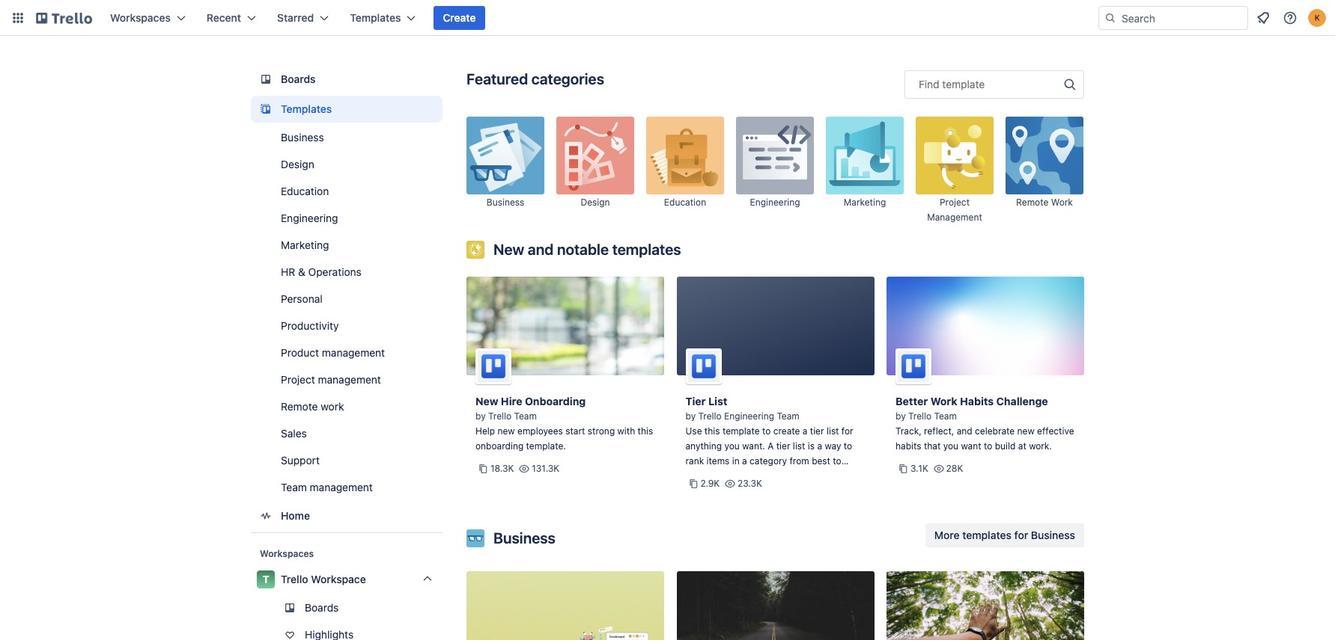Task type: locate. For each thing, give the bounding box(es) containing it.
by up track,
[[895, 411, 906, 422]]

list up way
[[827, 426, 839, 437]]

1 horizontal spatial templates
[[962, 529, 1012, 542]]

0 vertical spatial tier
[[810, 426, 824, 437]]

2 this from the left
[[704, 426, 720, 437]]

new up onboarding on the bottom of page
[[498, 426, 515, 437]]

better work habits challenge by trello team track, reflect, and celebrate new effective habits that you want to build at work.
[[895, 395, 1074, 452]]

you inside better work habits challenge by trello team track, reflect, and celebrate new effective habits that you want to build at work.
[[943, 441, 958, 452]]

best right be:
[[776, 471, 795, 482]]

1 horizontal spatial marketing link
[[826, 117, 904, 225]]

2 vertical spatial and
[[779, 486, 794, 497]]

anything
[[685, 441, 722, 452]]

to inside better work habits challenge by trello team track, reflect, and celebrate new effective habits that you want to build at work.
[[984, 441, 992, 452]]

template up want. at the right
[[722, 426, 760, 437]]

1 vertical spatial list
[[793, 441, 805, 452]]

0 horizontal spatial remote
[[281, 401, 318, 413]]

engineering
[[750, 197, 800, 208], [281, 212, 338, 225], [724, 411, 774, 422]]

remote work icon image
[[1006, 117, 1083, 195]]

0 vertical spatial templates
[[612, 241, 681, 258]]

0 horizontal spatial template
[[722, 426, 760, 437]]

board image
[[257, 70, 275, 88]]

2 horizontal spatial by
[[895, 411, 906, 422]]

work up sales link
[[321, 401, 344, 413]]

this inside new hire onboarding by trello team help new employees start strong with this onboarding template.
[[638, 426, 653, 437]]

boards link up the templates link
[[251, 66, 443, 93]]

marketing up &
[[281, 239, 329, 252]]

by up help
[[475, 411, 486, 422]]

team down "support"
[[281, 481, 307, 494]]

at
[[1018, 441, 1026, 452]]

marketing down marketing icon
[[844, 197, 886, 208]]

by inside tier list by trello engineering team use this template to create a tier list for anything you want. a tier list is a way to rank items in a category from best to worst. this could be: best nba players, goat'd pasta dishes, and tastiest fast food joints.
[[685, 411, 696, 422]]

trello right t
[[281, 574, 308, 586]]

new and notable templates
[[493, 241, 681, 258]]

project management link
[[916, 117, 994, 225], [251, 368, 443, 392]]

1 vertical spatial new
[[475, 395, 498, 408]]

and
[[528, 241, 554, 258], [957, 426, 972, 437], [779, 486, 794, 497]]

0 vertical spatial remote
[[1016, 197, 1048, 208]]

effective
[[1037, 426, 1074, 437]]

1 horizontal spatial for
[[1014, 529, 1028, 542]]

remote down "remote work icon"
[[1016, 197, 1048, 208]]

project management down project management icon
[[927, 197, 982, 223]]

0 vertical spatial project management
[[927, 197, 982, 223]]

with
[[617, 426, 635, 437]]

new left notable
[[493, 241, 524, 258]]

0 vertical spatial business icon image
[[466, 117, 544, 195]]

you up 'in'
[[724, 441, 740, 452]]

1 this from the left
[[638, 426, 653, 437]]

2 you from the left
[[943, 441, 958, 452]]

business icon image
[[466, 117, 544, 195], [466, 530, 484, 548]]

0 horizontal spatial you
[[724, 441, 740, 452]]

templates button
[[341, 6, 425, 30]]

product management link
[[251, 341, 443, 365]]

a
[[802, 426, 807, 437], [817, 441, 822, 452], [742, 456, 747, 467]]

trello inside new hire onboarding by trello team help new employees start strong with this onboarding template.
[[488, 411, 512, 422]]

business link
[[466, 117, 544, 225], [251, 126, 443, 150]]

engineering up &
[[281, 212, 338, 225]]

a right is
[[817, 441, 822, 452]]

design down the templates link
[[281, 158, 314, 171]]

remote work link
[[1006, 117, 1083, 225], [251, 395, 443, 419]]

project management
[[927, 197, 982, 223], [281, 374, 381, 386]]

list left is
[[793, 441, 805, 452]]

0 horizontal spatial business link
[[251, 126, 443, 150]]

you right that
[[943, 441, 958, 452]]

2 by from the left
[[685, 411, 696, 422]]

trello team image
[[475, 349, 511, 385], [895, 349, 931, 385]]

templates right starred popup button at the top left of the page
[[350, 11, 401, 24]]

tastiest
[[797, 486, 828, 497]]

marketing icon image
[[826, 117, 904, 195]]

productivity link
[[251, 314, 443, 338]]

trello down list
[[698, 411, 722, 422]]

items
[[706, 456, 730, 467]]

create
[[443, 11, 476, 24]]

for inside tier list by trello engineering team use this template to create a tier list for anything you want. a tier list is a way to rank items in a category from best to worst. this could be: best nba players, goat'd pasta dishes, and tastiest fast food joints.
[[841, 426, 853, 437]]

1 vertical spatial tier
[[776, 441, 790, 452]]

0 vertical spatial template
[[942, 78, 985, 91]]

0 vertical spatial remote work link
[[1006, 117, 1083, 225]]

0 horizontal spatial education link
[[251, 180, 443, 204]]

onboarding
[[475, 441, 524, 452]]

1 horizontal spatial design
[[581, 197, 610, 208]]

by up the use
[[685, 411, 696, 422]]

team up create
[[777, 411, 799, 422]]

0 vertical spatial templates
[[350, 11, 401, 24]]

you
[[724, 441, 740, 452], [943, 441, 958, 452]]

want
[[961, 441, 981, 452]]

1 horizontal spatial engineering link
[[736, 117, 814, 225]]

and right dishes,
[[779, 486, 794, 497]]

remote up sales
[[281, 401, 318, 413]]

0 vertical spatial a
[[802, 426, 807, 437]]

1 trello team image from the left
[[475, 349, 511, 385]]

boards down trello workspace
[[305, 602, 339, 615]]

create button
[[434, 6, 485, 30]]

1 vertical spatial business icon image
[[466, 530, 484, 548]]

hr & operations
[[281, 266, 362, 279]]

project down product
[[281, 374, 315, 386]]

templates link
[[251, 96, 443, 123]]

2 vertical spatial a
[[742, 456, 747, 467]]

2 trello team image from the left
[[895, 349, 931, 385]]

1 vertical spatial a
[[817, 441, 822, 452]]

0 vertical spatial new
[[493, 241, 524, 258]]

best down is
[[812, 456, 830, 467]]

marketing link for education link corresponding to the right design link's the engineering "link"
[[826, 117, 904, 225]]

0 vertical spatial marketing
[[844, 197, 886, 208]]

trello team image up hire in the bottom left of the page
[[475, 349, 511, 385]]

new inside new hire onboarding by trello team help new employees start strong with this onboarding template.
[[475, 395, 498, 408]]

team
[[514, 411, 537, 422], [777, 411, 799, 422], [934, 411, 957, 422], [281, 481, 307, 494]]

could
[[734, 471, 758, 482]]

hr
[[281, 266, 295, 279]]

0 horizontal spatial design
[[281, 158, 314, 171]]

tier right a
[[776, 441, 790, 452]]

strong
[[588, 426, 615, 437]]

new for new and notable templates
[[493, 241, 524, 258]]

trello team image up the 'better' in the right bottom of the page
[[895, 349, 931, 385]]

education
[[281, 185, 329, 198], [664, 197, 706, 208]]

remote work down "remote work icon"
[[1016, 197, 1073, 208]]

trello down hire in the bottom left of the page
[[488, 411, 512, 422]]

Search field
[[1116, 7, 1247, 29]]

1 you from the left
[[724, 441, 740, 452]]

project management icon image
[[916, 117, 994, 195]]

trello inside better work habits challenge by trello team track, reflect, and celebrate new effective habits that you want to build at work.
[[908, 411, 932, 422]]

tier up is
[[810, 426, 824, 437]]

template right find at right
[[942, 78, 985, 91]]

0 horizontal spatial trello team image
[[475, 349, 511, 385]]

help
[[475, 426, 495, 437]]

fast
[[831, 486, 847, 497]]

1 horizontal spatial education link
[[646, 117, 724, 225]]

0 horizontal spatial workspaces
[[110, 11, 171, 24]]

marketing
[[844, 197, 886, 208], [281, 239, 329, 252]]

trello down the 'better' in the right bottom of the page
[[908, 411, 932, 422]]

marketing link for the left design link's education link the engineering "link"
[[251, 234, 443, 258]]

0 vertical spatial project
[[940, 197, 970, 208]]

employees
[[517, 426, 563, 437]]

a right create
[[802, 426, 807, 437]]

new up at
[[1017, 426, 1035, 437]]

0 vertical spatial for
[[841, 426, 853, 437]]

0 vertical spatial workspaces
[[110, 11, 171, 24]]

featured
[[466, 70, 528, 88]]

personal link
[[251, 288, 443, 311]]

for up players,
[[841, 426, 853, 437]]

0 vertical spatial boards
[[281, 73, 316, 85]]

and inside better work habits challenge by trello team track, reflect, and celebrate new effective habits that you want to build at work.
[[957, 426, 972, 437]]

1 horizontal spatial remote
[[1016, 197, 1048, 208]]

and up want
[[957, 426, 972, 437]]

search image
[[1104, 12, 1116, 24]]

this right with
[[638, 426, 653, 437]]

marketing link
[[826, 117, 904, 225], [251, 234, 443, 258]]

1 vertical spatial project management
[[281, 374, 381, 386]]

1 horizontal spatial and
[[779, 486, 794, 497]]

1 vertical spatial and
[[957, 426, 972, 437]]

and left notable
[[528, 241, 554, 258]]

1 vertical spatial work
[[321, 401, 344, 413]]

new hire onboarding by trello team help new employees start strong with this onboarding template.
[[475, 395, 653, 452]]

template inside tier list by trello engineering team use this template to create a tier list for anything you want. a tier list is a way to rank items in a category from best to worst. this could be: best nba players, goat'd pasta dishes, and tastiest fast food joints.
[[722, 426, 760, 437]]

team inside better work habits challenge by trello team track, reflect, and celebrate new effective habits that you want to build at work.
[[934, 411, 957, 422]]

0 horizontal spatial marketing
[[281, 239, 329, 252]]

work down "remote work icon"
[[1051, 197, 1073, 208]]

template inside field
[[942, 78, 985, 91]]

1 horizontal spatial by
[[685, 411, 696, 422]]

1 horizontal spatial education
[[664, 197, 706, 208]]

0 horizontal spatial remote work
[[281, 401, 344, 413]]

project down project management icon
[[940, 197, 970, 208]]

new left hire in the bottom left of the page
[[475, 395, 498, 408]]

remote
[[1016, 197, 1048, 208], [281, 401, 318, 413]]

3 by from the left
[[895, 411, 906, 422]]

1 horizontal spatial templates
[[350, 11, 401, 24]]

1 horizontal spatial best
[[812, 456, 830, 467]]

use
[[685, 426, 702, 437]]

0 vertical spatial project management link
[[916, 117, 994, 225]]

management down support link
[[310, 481, 373, 494]]

better
[[895, 395, 928, 408]]

trello inside tier list by trello engineering team use this template to create a tier list for anything you want. a tier list is a way to rank items in a category from best to worst. this could be: best nba players, goat'd pasta dishes, and tastiest fast food joints.
[[698, 411, 722, 422]]

0 horizontal spatial by
[[475, 411, 486, 422]]

create
[[773, 426, 800, 437]]

this up anything
[[704, 426, 720, 437]]

boards right board icon
[[281, 73, 316, 85]]

0 vertical spatial boards link
[[251, 66, 443, 93]]

a
[[768, 441, 774, 452]]

1 horizontal spatial a
[[802, 426, 807, 437]]

1 vertical spatial workspaces
[[260, 549, 314, 560]]

1 new from the left
[[498, 426, 515, 437]]

trello team image for new
[[475, 349, 511, 385]]

team down work
[[934, 411, 957, 422]]

1 by from the left
[[475, 411, 486, 422]]

remote work up sales
[[281, 401, 344, 413]]

remote work
[[1016, 197, 1073, 208], [281, 401, 344, 413]]

management down project management icon
[[927, 212, 982, 223]]

2 new from the left
[[1017, 426, 1035, 437]]

1 horizontal spatial remote work link
[[1006, 117, 1083, 225]]

team down hire in the bottom left of the page
[[514, 411, 537, 422]]

boards link down workspace
[[251, 597, 443, 621]]

1 vertical spatial project management link
[[251, 368, 443, 392]]

management down 'product management' link
[[318, 374, 381, 386]]

project management down product management
[[281, 374, 381, 386]]

0 horizontal spatial engineering link
[[251, 207, 443, 231]]

this inside tier list by trello engineering team use this template to create a tier list for anything you want. a tier list is a way to rank items in a category from best to worst. this could be: best nba players, goat'd pasta dishes, and tastiest fast food joints.
[[704, 426, 720, 437]]

trello workspace
[[281, 574, 366, 586]]

business
[[281, 131, 324, 144], [487, 197, 524, 208], [1031, 529, 1075, 542], [493, 530, 555, 547]]

engineering up want. at the right
[[724, 411, 774, 422]]

templates right template board icon
[[281, 103, 332, 115]]

0 vertical spatial best
[[812, 456, 830, 467]]

back to home image
[[36, 6, 92, 30]]

templates right 'more'
[[962, 529, 1012, 542]]

best
[[812, 456, 830, 467], [776, 471, 795, 482]]

0 vertical spatial marketing link
[[826, 117, 904, 225]]

1 horizontal spatial project management link
[[916, 117, 994, 225]]

2 boards link from the top
[[251, 597, 443, 621]]

1 horizontal spatial business link
[[466, 117, 544, 225]]

0 vertical spatial list
[[827, 426, 839, 437]]

1 vertical spatial design
[[581, 197, 610, 208]]

boards
[[281, 73, 316, 85], [305, 602, 339, 615]]

for
[[841, 426, 853, 437], [1014, 529, 1028, 542]]

1 vertical spatial for
[[1014, 529, 1028, 542]]

&
[[298, 266, 305, 279]]

for inside button
[[1014, 529, 1028, 542]]

0 horizontal spatial for
[[841, 426, 853, 437]]

0 horizontal spatial and
[[528, 241, 554, 258]]

0 horizontal spatial new
[[498, 426, 515, 437]]

featured categories
[[466, 70, 604, 88]]

by
[[475, 411, 486, 422], [685, 411, 696, 422], [895, 411, 906, 422]]

1 horizontal spatial marketing
[[844, 197, 886, 208]]

engineering down engineering icon
[[750, 197, 800, 208]]

for right 'more'
[[1014, 529, 1028, 542]]

1 horizontal spatial trello team image
[[895, 349, 931, 385]]

0 horizontal spatial education
[[281, 185, 329, 198]]

project
[[940, 197, 970, 208], [281, 374, 315, 386]]

1 vertical spatial templates
[[281, 103, 332, 115]]

tier
[[810, 426, 824, 437], [776, 441, 790, 452]]

2 vertical spatial engineering
[[724, 411, 774, 422]]

1 vertical spatial boards link
[[251, 597, 443, 621]]

0 horizontal spatial this
[[638, 426, 653, 437]]

1 vertical spatial project
[[281, 374, 315, 386]]

Find template field
[[904, 70, 1084, 99]]

education link
[[646, 117, 724, 225], [251, 180, 443, 204]]

2 business icon image from the top
[[466, 530, 484, 548]]

0 vertical spatial work
[[1051, 197, 1073, 208]]

templates right notable
[[612, 241, 681, 258]]

a right 'in'
[[742, 456, 747, 467]]

templates
[[612, 241, 681, 258], [962, 529, 1012, 542]]

new
[[493, 241, 524, 258], [475, 395, 498, 408]]

to down celebrate
[[984, 441, 992, 452]]

design down design icon
[[581, 197, 610, 208]]

0 horizontal spatial project management
[[281, 374, 381, 386]]

0 horizontal spatial project
[[281, 374, 315, 386]]

way
[[825, 441, 841, 452]]

engineering link for the left design link's education link
[[251, 207, 443, 231]]

business link for the right design link
[[466, 117, 544, 225]]

0 horizontal spatial remote work link
[[251, 395, 443, 419]]

0 horizontal spatial tier
[[776, 441, 790, 452]]

1 horizontal spatial template
[[942, 78, 985, 91]]



Task type: describe. For each thing, give the bounding box(es) containing it.
1 horizontal spatial project management
[[927, 197, 982, 223]]

by inside new hire onboarding by trello team help new employees start strong with this onboarding template.
[[475, 411, 486, 422]]

to up players,
[[833, 456, 841, 467]]

business link for the left design link
[[251, 126, 443, 150]]

workspaces button
[[101, 6, 195, 30]]

1 horizontal spatial workspaces
[[260, 549, 314, 560]]

18.3k
[[490, 463, 514, 475]]

list
[[708, 395, 727, 408]]

education link for the right design link
[[646, 117, 724, 225]]

to right way
[[844, 441, 852, 452]]

0 vertical spatial and
[[528, 241, 554, 258]]

from
[[790, 456, 809, 467]]

management down productivity link at the left
[[322, 347, 385, 359]]

more templates for business
[[934, 529, 1075, 542]]

food
[[685, 501, 705, 512]]

0 vertical spatial design
[[281, 158, 314, 171]]

start
[[565, 426, 585, 437]]

this
[[714, 471, 732, 482]]

trello engineering team image
[[685, 349, 721, 385]]

0 vertical spatial remote work
[[1016, 197, 1073, 208]]

0 horizontal spatial templates
[[612, 241, 681, 258]]

and inside tier list by trello engineering team use this template to create a tier list for anything you want. a tier list is a way to rank items in a category from best to worst. this could be: best nba players, goat'd pasta dishes, and tastiest fast food joints.
[[779, 486, 794, 497]]

sales
[[281, 428, 307, 440]]

1 horizontal spatial work
[[1051, 197, 1073, 208]]

1 vertical spatial remote work link
[[251, 395, 443, 419]]

work.
[[1029, 441, 1052, 452]]

template.
[[526, 441, 566, 452]]

team management link
[[251, 476, 443, 500]]

recent button
[[198, 6, 265, 30]]

track,
[[895, 426, 921, 437]]

new inside new hire onboarding by trello team help new employees start strong with this onboarding template.
[[498, 426, 515, 437]]

reflect,
[[924, 426, 954, 437]]

1 vertical spatial boards
[[305, 602, 339, 615]]

starred
[[277, 11, 314, 24]]

category
[[750, 456, 787, 467]]

habits
[[895, 441, 921, 452]]

0 horizontal spatial list
[[793, 441, 805, 452]]

1 vertical spatial best
[[776, 471, 795, 482]]

templates inside button
[[962, 529, 1012, 542]]

more
[[934, 529, 960, 542]]

be:
[[760, 471, 774, 482]]

1 vertical spatial remote work
[[281, 401, 344, 413]]

rank
[[685, 456, 704, 467]]

product
[[281, 347, 319, 359]]

new inside better work habits challenge by trello team track, reflect, and celebrate new effective habits that you want to build at work.
[[1017, 426, 1035, 437]]

131.3k
[[532, 463, 560, 475]]

find template
[[919, 78, 985, 91]]

categories
[[531, 70, 604, 88]]

team management
[[281, 481, 373, 494]]

in
[[732, 456, 740, 467]]

productivity
[[281, 320, 339, 332]]

that
[[924, 441, 941, 452]]

new for new hire onboarding by trello team help new employees start strong with this onboarding template.
[[475, 395, 498, 408]]

1 vertical spatial marketing
[[281, 239, 329, 252]]

t
[[262, 574, 269, 586]]

2 horizontal spatial a
[[817, 441, 822, 452]]

team inside tier list by trello engineering team use this template to create a tier list for anything you want. a tier list is a way to rank items in a category from best to worst. this could be: best nba players, goat'd pasta dishes, and tastiest fast food joints.
[[777, 411, 799, 422]]

home image
[[257, 508, 275, 526]]

operations
[[308, 266, 362, 279]]

is
[[808, 441, 815, 452]]

0 vertical spatial engineering
[[750, 197, 800, 208]]

dishes,
[[746, 486, 776, 497]]

primary element
[[0, 0, 1335, 36]]

onboarding
[[525, 395, 586, 408]]

players,
[[818, 471, 852, 482]]

2.9k
[[700, 478, 720, 490]]

more templates for business button
[[925, 524, 1084, 548]]

challenge
[[996, 395, 1048, 408]]

1 horizontal spatial project
[[940, 197, 970, 208]]

0 notifications image
[[1254, 9, 1272, 27]]

workspaces inside dropdown button
[[110, 11, 171, 24]]

home link
[[251, 503, 443, 530]]

want.
[[742, 441, 765, 452]]

education icon image
[[646, 117, 724, 195]]

1 boards link from the top
[[251, 66, 443, 93]]

celebrate
[[975, 426, 1015, 437]]

pasta
[[720, 486, 743, 497]]

open information menu image
[[1283, 10, 1298, 25]]

product management
[[281, 347, 385, 359]]

notable
[[557, 241, 609, 258]]

0 horizontal spatial design link
[[251, 153, 443, 177]]

templates inside "dropdown button"
[[350, 11, 401, 24]]

starred button
[[268, 6, 338, 30]]

1 horizontal spatial design link
[[556, 117, 634, 225]]

sales link
[[251, 422, 443, 446]]

team inside new hire onboarding by trello team help new employees start strong with this onboarding template.
[[514, 411, 537, 422]]

tier list by trello engineering team use this template to create a tier list for anything you want. a tier list is a way to rank items in a category from best to worst. this could be: best nba players, goat'd pasta dishes, and tastiest fast food joints.
[[685, 395, 853, 512]]

build
[[995, 441, 1016, 452]]

support
[[281, 454, 320, 467]]

1 business icon image from the top
[[466, 117, 544, 195]]

you inside tier list by trello engineering team use this template to create a tier list for anything you want. a tier list is a way to rank items in a category from best to worst. this could be: best nba players, goat'd pasta dishes, and tastiest fast food joints.
[[724, 441, 740, 452]]

work
[[931, 395, 957, 408]]

home
[[281, 510, 310, 523]]

recent
[[207, 11, 241, 24]]

personal
[[281, 293, 322, 305]]

0 horizontal spatial templates
[[281, 103, 332, 115]]

hire
[[501, 395, 522, 408]]

find
[[919, 78, 939, 91]]

by inside better work habits challenge by trello team track, reflect, and celebrate new effective habits that you want to build at work.
[[895, 411, 906, 422]]

1 vertical spatial remote
[[281, 401, 318, 413]]

0 horizontal spatial a
[[742, 456, 747, 467]]

joints.
[[707, 501, 733, 512]]

1 horizontal spatial tier
[[810, 426, 824, 437]]

engineering link for education link corresponding to the right design link
[[736, 117, 814, 225]]

education link for the left design link
[[251, 180, 443, 204]]

1 horizontal spatial list
[[827, 426, 839, 437]]

tier
[[685, 395, 706, 408]]

engineering inside tier list by trello engineering team use this template to create a tier list for anything you want. a tier list is a way to rank items in a category from best to worst. this could be: best nba players, goat'd pasta dishes, and tastiest fast food joints.
[[724, 411, 774, 422]]

trello team image for better
[[895, 349, 931, 385]]

support link
[[251, 449, 443, 473]]

worst.
[[685, 471, 711, 482]]

1 vertical spatial engineering
[[281, 212, 338, 225]]

goat'd
[[685, 486, 717, 497]]

0 horizontal spatial project management link
[[251, 368, 443, 392]]

habits
[[960, 395, 994, 408]]

business inside button
[[1031, 529, 1075, 542]]

engineering icon image
[[736, 117, 814, 195]]

3.1k
[[910, 463, 928, 475]]

workspace
[[311, 574, 366, 586]]

design icon image
[[556, 117, 634, 195]]

23.3k
[[738, 478, 762, 490]]

to up a
[[762, 426, 771, 437]]

team inside team management link
[[281, 481, 307, 494]]

hr & operations link
[[251, 261, 443, 285]]

28k
[[946, 463, 963, 475]]

0 horizontal spatial work
[[321, 401, 344, 413]]

kendallparks02 (kendallparks02) image
[[1308, 9, 1326, 27]]

nba
[[797, 471, 816, 482]]

template board image
[[257, 100, 275, 118]]



Task type: vqa. For each thing, say whether or not it's contained in the screenshot.
'habits'
yes



